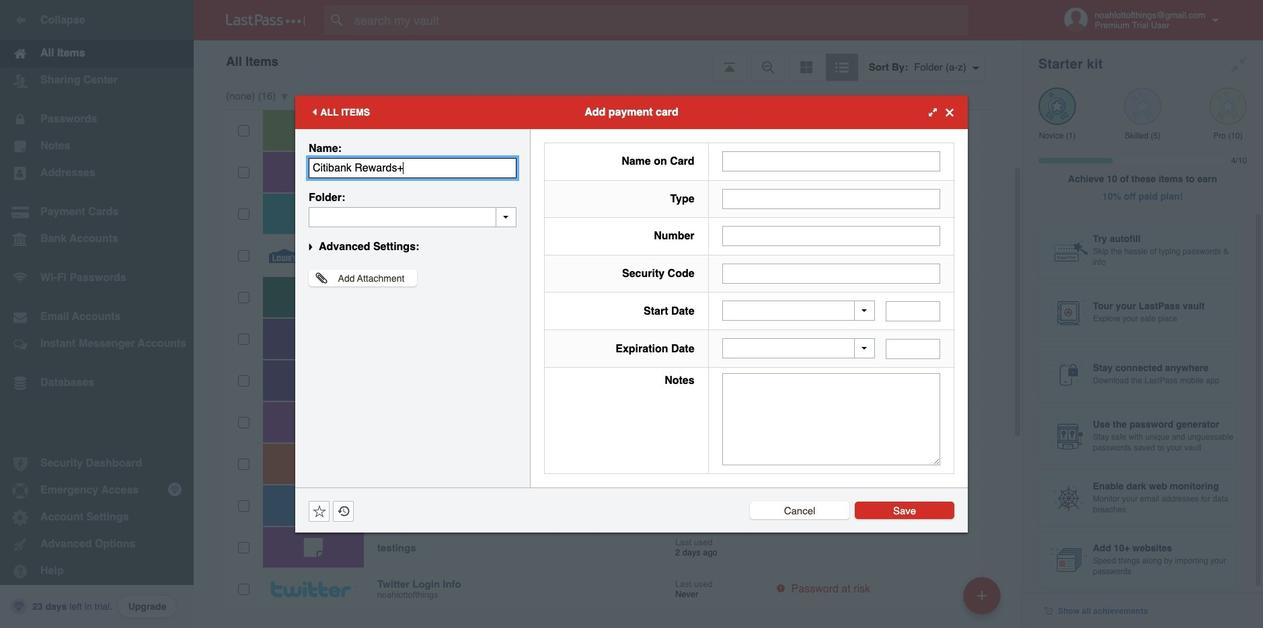 Task type: locate. For each thing, give the bounding box(es) containing it.
None text field
[[722, 151, 940, 172], [886, 339, 940, 359], [722, 373, 940, 465], [722, 151, 940, 172], [886, 339, 940, 359], [722, 373, 940, 465]]

dialog
[[295, 96, 968, 533]]

search my vault text field
[[324, 5, 995, 35]]

lastpass image
[[226, 14, 305, 26]]

None text field
[[309, 158, 517, 178], [722, 189, 940, 209], [309, 207, 517, 227], [722, 226, 940, 246], [722, 263, 940, 284], [886, 301, 940, 321], [309, 158, 517, 178], [722, 189, 940, 209], [309, 207, 517, 227], [722, 226, 940, 246], [722, 263, 940, 284], [886, 301, 940, 321]]



Task type: describe. For each thing, give the bounding box(es) containing it.
Search search field
[[324, 5, 995, 35]]

vault options navigation
[[194, 40, 1022, 81]]

new item image
[[977, 591, 987, 600]]

main navigation navigation
[[0, 0, 194, 628]]

new item navigation
[[958, 573, 1009, 628]]



